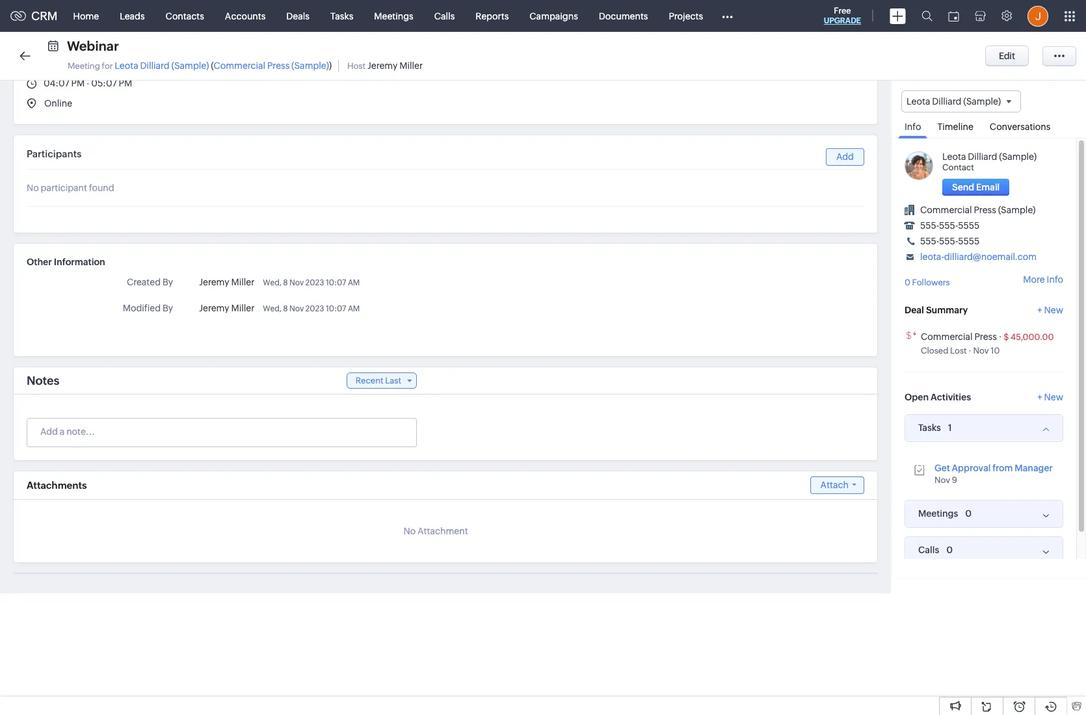Task type: vqa. For each thing, say whether or not it's contained in the screenshot.
left list
no



Task type: describe. For each thing, give the bounding box(es) containing it.
attachment
[[418, 527, 468, 537]]

04:07 pm - 05:07 pm
[[44, 78, 132, 89]]

)
[[329, 61, 332, 71]]

press for commercial press (sample)
[[975, 205, 997, 216]]

jeremy miller for modified by
[[199, 303, 255, 314]]

0 vertical spatial leota
[[115, 61, 138, 71]]

participants
[[27, 148, 82, 159]]

documents
[[599, 11, 649, 21]]

summary
[[927, 305, 969, 315]]

recent
[[356, 376, 384, 386]]

2 + new from the top
[[1038, 392, 1064, 403]]

(sample) for leota dilliard (sample)
[[964, 96, 1002, 107]]

reports
[[476, 11, 509, 21]]

10:07 for created by
[[326, 279, 347, 288]]

commercial press · $ 45,000.00 closed lost · nov 10
[[922, 332, 1055, 356]]

commercial press (sample)
[[921, 205, 1036, 216]]

10:07 for modified by
[[326, 305, 347, 314]]

online
[[44, 98, 72, 109]]

commercial press link
[[922, 332, 998, 342]]

no attachment
[[404, 527, 468, 537]]

1 5555 from the top
[[959, 221, 980, 231]]

contacts link
[[155, 0, 215, 32]]

lost
[[951, 346, 968, 356]]

1 horizontal spatial ·
[[1000, 332, 1003, 342]]

profile image
[[1028, 6, 1049, 26]]

commercial for commercial press · $ 45,000.00 closed lost · nov 10
[[922, 332, 973, 342]]

contact
[[943, 163, 975, 173]]

0 followers
[[905, 278, 951, 288]]

participant
[[41, 183, 87, 193]]

profile element
[[1021, 0, 1057, 32]]

projects
[[669, 11, 704, 21]]

crm link
[[10, 9, 58, 23]]

deal summary
[[905, 305, 969, 315]]

conversations link
[[984, 113, 1058, 138]]

contacts
[[166, 11, 204, 21]]

45,000.00
[[1012, 332, 1055, 342]]

get approval from manager link
[[935, 463, 1054, 474]]

found
[[89, 183, 114, 193]]

attachments
[[27, 480, 87, 491]]

tasks link
[[320, 0, 364, 32]]

by for modified by
[[163, 303, 173, 314]]

other
[[27, 257, 52, 268]]

open activities
[[905, 392, 972, 403]]

add link
[[827, 148, 865, 166]]

leads link
[[109, 0, 155, 32]]

0 horizontal spatial commercial press (sample) link
[[214, 61, 329, 71]]

information
[[54, 257, 105, 268]]

Leota Dilliard (Sample) field
[[902, 90, 1022, 113]]

other information
[[27, 257, 105, 268]]

leota dilliard (sample) contact
[[943, 152, 1038, 173]]

create menu image
[[890, 8, 907, 24]]

host
[[347, 61, 366, 71]]

projects link
[[659, 0, 714, 32]]

more info
[[1024, 275, 1064, 285]]

documents link
[[589, 0, 659, 32]]

notes
[[27, 374, 59, 388]]

1 pm from the left
[[71, 78, 85, 89]]

8 for created by
[[283, 279, 288, 288]]

timeline
[[938, 122, 974, 132]]

1 + from the top
[[1038, 305, 1043, 315]]

jeremy for modified by
[[199, 303, 229, 314]]

home
[[73, 11, 99, 21]]

last
[[385, 376, 402, 386]]

2023 for modified by
[[306, 305, 324, 314]]

wed, 8 nov 2023 10:07 am for created by
[[263, 279, 360, 288]]

more
[[1024, 275, 1046, 285]]

commercial for commercial press (sample)
[[921, 205, 973, 216]]

1 vertical spatial leota dilliard (sample) link
[[943, 152, 1038, 162]]

10
[[991, 346, 1001, 356]]

am for created by
[[348, 279, 360, 288]]

meeting
[[68, 61, 100, 71]]

deals
[[287, 11, 310, 21]]

1 555-555-5555 from the top
[[921, 221, 980, 231]]

-
[[87, 78, 89, 89]]

closed
[[922, 346, 949, 356]]

accounts
[[225, 11, 266, 21]]

search image
[[922, 10, 933, 21]]

leota-
[[921, 252, 945, 262]]

no participant found
[[27, 183, 114, 193]]

(sample) left (
[[172, 61, 209, 71]]

followers
[[913, 278, 951, 288]]

05:07
[[91, 78, 117, 89]]

nov inside get approval from manager nov 9
[[935, 476, 951, 485]]

manager
[[1016, 463, 1054, 474]]

campaigns link
[[520, 0, 589, 32]]

0 horizontal spatial tasks
[[331, 11, 354, 21]]

nov inside commercial press · $ 45,000.00 closed lost · nov 10
[[974, 346, 990, 356]]

accounts link
[[215, 0, 276, 32]]

conversations
[[991, 122, 1051, 132]]

1 horizontal spatial calls
[[919, 546, 940, 556]]

attach link
[[811, 477, 865, 495]]

info link
[[899, 113, 928, 139]]

activities
[[931, 392, 972, 403]]

modified
[[123, 303, 161, 314]]

crm
[[31, 9, 58, 23]]

create menu element
[[883, 0, 914, 32]]

2 + from the top
[[1038, 392, 1043, 403]]

free
[[835, 6, 852, 16]]

campaigns
[[530, 11, 579, 21]]

2 pm from the left
[[119, 78, 132, 89]]

press for commercial press · $ 45,000.00 closed lost · nov 10
[[975, 332, 998, 342]]

leads
[[120, 11, 145, 21]]

leota dilliard (sample)
[[907, 96, 1002, 107]]

1 horizontal spatial tasks
[[919, 423, 942, 434]]

calls link
[[424, 0, 466, 32]]

9
[[953, 476, 958, 485]]

dilliard for leota dilliard (sample)
[[933, 96, 962, 107]]

(sample) for commercial press (sample)
[[999, 205, 1036, 216]]

meetings link
[[364, 0, 424, 32]]

timeline link
[[932, 113, 981, 138]]

1
[[949, 423, 953, 433]]

more info link
[[1024, 275, 1064, 285]]

0 vertical spatial leota dilliard (sample) link
[[115, 61, 209, 71]]



Task type: locate. For each thing, give the bounding box(es) containing it.
no left attachment
[[404, 527, 416, 537]]

(sample) left host
[[292, 61, 329, 71]]

0 for calls
[[947, 545, 954, 556]]

1 vertical spatial meetings
[[919, 509, 959, 520]]

jeremy miller
[[199, 277, 255, 288], [199, 303, 255, 314]]

1 vertical spatial miller
[[231, 277, 255, 288]]

2023 for created by
[[306, 279, 324, 288]]

0 vertical spatial ·
[[1000, 332, 1003, 342]]

2 vertical spatial leota
[[943, 152, 967, 162]]

meetings up host jeremy miller
[[374, 11, 414, 21]]

0 vertical spatial no
[[27, 183, 39, 193]]

+ down "45,000.00"
[[1038, 392, 1043, 403]]

2 am from the top
[[348, 305, 360, 314]]

leota-dilliard@noemail.com
[[921, 252, 1038, 262]]

free upgrade
[[825, 6, 862, 25]]

+ new down "45,000.00"
[[1038, 392, 1064, 403]]

upgrade
[[825, 16, 862, 25]]

2 horizontal spatial dilliard
[[969, 152, 998, 162]]

Other Modules field
[[714, 6, 742, 26]]

leota dilliard (sample) link up contact
[[943, 152, 1038, 162]]

None button
[[986, 46, 1030, 66], [943, 179, 1010, 196], [986, 46, 1030, 66], [943, 179, 1010, 196]]

555-555-5555
[[921, 221, 980, 231], [921, 236, 980, 247]]

1 new from the top
[[1045, 305, 1064, 315]]

0 vertical spatial dilliard
[[140, 61, 170, 71]]

0 horizontal spatial ·
[[969, 346, 972, 356]]

0 vertical spatial meetings
[[374, 11, 414, 21]]

leota for leota dilliard (sample)
[[907, 96, 931, 107]]

pm right 05:07
[[119, 78, 132, 89]]

leota up contact
[[943, 152, 967, 162]]

add
[[837, 152, 855, 162]]

0 vertical spatial miller
[[400, 61, 423, 71]]

0 vertical spatial am
[[348, 279, 360, 288]]

0 vertical spatial info
[[905, 122, 922, 132]]

approval
[[953, 463, 992, 474]]

1 vertical spatial 555-555-5555
[[921, 236, 980, 247]]

by right modified
[[163, 303, 173, 314]]

1 8 from the top
[[283, 279, 288, 288]]

no for no participant found
[[27, 183, 39, 193]]

5555
[[959, 221, 980, 231], [959, 236, 980, 247]]

commercial inside commercial press · $ 45,000.00 closed lost · nov 10
[[922, 332, 973, 342]]

2 by from the top
[[163, 303, 173, 314]]

open
[[905, 392, 929, 403]]

1 vertical spatial ·
[[969, 346, 972, 356]]

jeremy for created by
[[199, 277, 229, 288]]

8
[[283, 279, 288, 288], [283, 305, 288, 314]]

dilliard up contact
[[969, 152, 998, 162]]

0 horizontal spatial no
[[27, 183, 39, 193]]

pm left -
[[71, 78, 85, 89]]

+ new link
[[1038, 305, 1064, 322]]

created
[[127, 277, 161, 288]]

leota right for
[[115, 61, 138, 71]]

1 vertical spatial no
[[404, 527, 416, 537]]

commercial press (sample) link up the leota-dilliard@noemail.com 'link'
[[921, 205, 1036, 216]]

meetings
[[374, 11, 414, 21], [919, 509, 959, 520]]

0 vertical spatial +
[[1038, 305, 1043, 315]]

Add a note... field
[[27, 426, 416, 439]]

1 vertical spatial commercial press (sample) link
[[921, 205, 1036, 216]]

2 jeremy miller from the top
[[199, 303, 255, 314]]

1 horizontal spatial leota dilliard (sample) link
[[943, 152, 1038, 162]]

1 + new from the top
[[1038, 305, 1064, 315]]

reports link
[[466, 0, 520, 32]]

1 vertical spatial leota
[[907, 96, 931, 107]]

info right the "more"
[[1048, 275, 1064, 285]]

host jeremy miller
[[347, 61, 423, 71]]

1 horizontal spatial commercial press (sample) link
[[921, 205, 1036, 216]]

1 vertical spatial tasks
[[919, 423, 942, 434]]

tasks
[[331, 11, 354, 21], [919, 423, 942, 434]]

leota
[[115, 61, 138, 71], [907, 96, 931, 107], [943, 152, 967, 162]]

press up 'dilliard@noemail.com'
[[975, 205, 997, 216]]

(sample) inside "leota dilliard (sample) contact"
[[1000, 152, 1038, 162]]

press inside commercial press · $ 45,000.00 closed lost · nov 10
[[975, 332, 998, 342]]

0 vertical spatial 5555
[[959, 221, 980, 231]]

commercial down contact
[[921, 205, 973, 216]]

0 vertical spatial + new
[[1038, 305, 1064, 315]]

tasks left 1
[[919, 423, 942, 434]]

1 vertical spatial 5555
[[959, 236, 980, 247]]

555-555-5555 up the 'leota-'
[[921, 236, 980, 247]]

1 vertical spatial info
[[1048, 275, 1064, 285]]

(sample) inside leota dilliard (sample) "field"
[[964, 96, 1002, 107]]

0
[[905, 278, 911, 288], [966, 509, 973, 519], [947, 545, 954, 556]]

from
[[993, 463, 1014, 474]]

1 vertical spatial 8
[[283, 305, 288, 314]]

dilliard
[[140, 61, 170, 71], [933, 96, 962, 107], [969, 152, 998, 162]]

2 5555 from the top
[[959, 236, 980, 247]]

1 horizontal spatial info
[[1048, 275, 1064, 285]]

1 horizontal spatial pm
[[119, 78, 132, 89]]

commercial up lost on the right
[[922, 332, 973, 342]]

by right created
[[163, 277, 173, 288]]

modified by
[[123, 303, 173, 314]]

miller for modified by
[[231, 303, 255, 314]]

leota dilliard (sample) link left (
[[115, 61, 209, 71]]

leota inside "leota dilliard (sample) contact"
[[943, 152, 967, 162]]

1 am from the top
[[348, 279, 360, 288]]

2 wed, from the top
[[263, 305, 282, 314]]

calendar image
[[949, 11, 960, 21]]

1 vertical spatial press
[[975, 205, 997, 216]]

0 vertical spatial wed, 8 nov 2023 10:07 am
[[263, 279, 360, 288]]

1 vertical spatial 2023
[[306, 305, 324, 314]]

0 horizontal spatial dilliard
[[140, 61, 170, 71]]

+ new
[[1038, 305, 1064, 315], [1038, 392, 1064, 403]]

1 horizontal spatial 0
[[947, 545, 954, 556]]

dilliard up timeline link
[[933, 96, 962, 107]]

(sample) up 'dilliard@noemail.com'
[[999, 205, 1036, 216]]

0 vertical spatial wed,
[[263, 279, 282, 288]]

$
[[1004, 332, 1010, 342]]

0 vertical spatial 10:07
[[326, 279, 347, 288]]

0 vertical spatial by
[[163, 277, 173, 288]]

2 vertical spatial 0
[[947, 545, 954, 556]]

calls
[[435, 11, 455, 21], [919, 546, 940, 556]]

1 jeremy miller from the top
[[199, 277, 255, 288]]

leota-dilliard@noemail.com link
[[921, 252, 1038, 262]]

1 vertical spatial commercial
[[921, 205, 973, 216]]

recent last
[[356, 376, 402, 386]]

2 horizontal spatial 0
[[966, 509, 973, 519]]

1 horizontal spatial meetings
[[919, 509, 959, 520]]

tasks right the deals 'link'
[[331, 11, 354, 21]]

no for no attachment
[[404, 527, 416, 537]]

2 vertical spatial dilliard
[[969, 152, 998, 162]]

1 by from the top
[[163, 277, 173, 288]]

wed, for modified by
[[263, 305, 282, 314]]

jeremy miller for created by
[[199, 277, 255, 288]]

1 horizontal spatial no
[[404, 527, 416, 537]]

· left "$"
[[1000, 332, 1003, 342]]

2 vertical spatial commercial
[[922, 332, 973, 342]]

wed, for created by
[[263, 279, 282, 288]]

1 vertical spatial +
[[1038, 392, 1043, 403]]

2 horizontal spatial leota
[[943, 152, 967, 162]]

0 vertical spatial 2023
[[306, 279, 324, 288]]

(sample) for leota dilliard (sample) contact
[[1000, 152, 1038, 162]]

2 2023 from the top
[[306, 305, 324, 314]]

new down "45,000.00"
[[1045, 392, 1064, 403]]

commercial down the accounts link
[[214, 61, 266, 71]]

(
[[211, 61, 214, 71]]

dilliard inside leota dilliard (sample) "field"
[[933, 96, 962, 107]]

555-555-5555 down commercial press (sample) at the right top of page
[[921, 221, 980, 231]]

am
[[348, 279, 360, 288], [348, 305, 360, 314]]

2023
[[306, 279, 324, 288], [306, 305, 324, 314]]

10:07
[[326, 279, 347, 288], [326, 305, 347, 314]]

0 vertical spatial jeremy miller
[[199, 277, 255, 288]]

0 vertical spatial commercial
[[214, 61, 266, 71]]

dilliard@noemail.com
[[945, 252, 1038, 262]]

1 vertical spatial wed,
[[263, 305, 282, 314]]

1 wed, 8 nov 2023 10:07 am from the top
[[263, 279, 360, 288]]

miller for created by
[[231, 277, 255, 288]]

attach
[[821, 480, 849, 491]]

+
[[1038, 305, 1043, 315], [1038, 392, 1043, 403]]

leota inside "field"
[[907, 96, 931, 107]]

dilliard inside "leota dilliard (sample) contact"
[[969, 152, 998, 162]]

2 10:07 from the top
[[326, 305, 347, 314]]

for
[[102, 61, 113, 71]]

1 vertical spatial by
[[163, 303, 173, 314]]

press left )
[[267, 61, 290, 71]]

2 8 from the top
[[283, 305, 288, 314]]

new
[[1045, 305, 1064, 315], [1045, 392, 1064, 403]]

am for modified by
[[348, 305, 360, 314]]

meetings down 9
[[919, 509, 959, 520]]

1 vertical spatial + new
[[1038, 392, 1064, 403]]

2 555-555-5555 from the top
[[921, 236, 980, 247]]

wed, 8 nov 2023 10:07 am
[[263, 279, 360, 288], [263, 305, 360, 314]]

0 vertical spatial 0
[[905, 278, 911, 288]]

1 vertical spatial jeremy
[[199, 277, 229, 288]]

2 wed, 8 nov 2023 10:07 am from the top
[[263, 305, 360, 314]]

by
[[163, 277, 173, 288], [163, 303, 173, 314]]

0 vertical spatial calls
[[435, 11, 455, 21]]

1 horizontal spatial dilliard
[[933, 96, 962, 107]]

2 vertical spatial jeremy
[[199, 303, 229, 314]]

2 vertical spatial miller
[[231, 303, 255, 314]]

press up 10
[[975, 332, 998, 342]]

leota up info link
[[907, 96, 931, 107]]

0 horizontal spatial info
[[905, 122, 922, 132]]

+ new down more info
[[1038, 305, 1064, 315]]

meeting for leota dilliard (sample) ( commercial press (sample) )
[[68, 61, 332, 71]]

(sample) up timeline link
[[964, 96, 1002, 107]]

1 vertical spatial new
[[1045, 392, 1064, 403]]

·
[[1000, 332, 1003, 342], [969, 346, 972, 356]]

1 10:07 from the top
[[326, 279, 347, 288]]

0 vertical spatial jeremy
[[368, 61, 398, 71]]

miller
[[400, 61, 423, 71], [231, 277, 255, 288], [231, 303, 255, 314]]

1 vertical spatial dilliard
[[933, 96, 962, 107]]

deal
[[905, 305, 925, 315]]

commercial press (sample) link
[[214, 61, 329, 71], [921, 205, 1036, 216]]

0 vertical spatial 555-555-5555
[[921, 221, 980, 231]]

1 vertical spatial am
[[348, 305, 360, 314]]

1 vertical spatial calls
[[919, 546, 940, 556]]

no left the participant
[[27, 183, 39, 193]]

0 horizontal spatial leota dilliard (sample) link
[[115, 61, 209, 71]]

wed, 8 nov 2023 10:07 am for modified by
[[263, 305, 360, 314]]

1 vertical spatial 10:07
[[326, 305, 347, 314]]

0 vertical spatial new
[[1045, 305, 1064, 315]]

home link
[[63, 0, 109, 32]]

leota dilliard (sample) link
[[115, 61, 209, 71], [943, 152, 1038, 162]]

1 horizontal spatial leota
[[907, 96, 931, 107]]

0 horizontal spatial meetings
[[374, 11, 414, 21]]

search element
[[914, 0, 941, 32]]

2 vertical spatial press
[[975, 332, 998, 342]]

get approval from manager nov 9
[[935, 463, 1054, 485]]

1 vertical spatial jeremy miller
[[199, 303, 255, 314]]

0 horizontal spatial pm
[[71, 78, 85, 89]]

(sample) down conversations
[[1000, 152, 1038, 162]]

nov
[[290, 279, 304, 288], [290, 305, 304, 314], [974, 346, 990, 356], [935, 476, 951, 485]]

commercial
[[214, 61, 266, 71], [921, 205, 973, 216], [922, 332, 973, 342]]

pm
[[71, 78, 85, 89], [119, 78, 132, 89]]

5555 down commercial press (sample) at the right top of page
[[959, 221, 980, 231]]

dilliard for leota dilliard (sample) contact
[[969, 152, 998, 162]]

new down more info
[[1045, 305, 1064, 315]]

wed,
[[263, 279, 282, 288], [263, 305, 282, 314]]

0 vertical spatial tasks
[[331, 11, 354, 21]]

0 for meetings
[[966, 509, 973, 519]]

04:07
[[44, 78, 69, 89]]

1 2023 from the top
[[306, 279, 324, 288]]

webinar
[[67, 38, 119, 53]]

leota for leota dilliard (sample) contact
[[943, 152, 967, 162]]

8 for modified by
[[283, 305, 288, 314]]

0 horizontal spatial leota
[[115, 61, 138, 71]]

0 vertical spatial 8
[[283, 279, 288, 288]]

0 horizontal spatial 0
[[905, 278, 911, 288]]

2 new from the top
[[1045, 392, 1064, 403]]

0 horizontal spatial calls
[[435, 11, 455, 21]]

· right lost on the right
[[969, 346, 972, 356]]

created by
[[127, 277, 173, 288]]

commercial press (sample) link down accounts
[[214, 61, 329, 71]]

+ up "45,000.00"
[[1038, 305, 1043, 315]]

0 vertical spatial commercial press (sample) link
[[214, 61, 329, 71]]

get
[[935, 463, 951, 474]]

info left timeline
[[905, 122, 922, 132]]

dilliard right for
[[140, 61, 170, 71]]

0 vertical spatial press
[[267, 61, 290, 71]]

deals link
[[276, 0, 320, 32]]

by for created by
[[163, 277, 173, 288]]

1 vertical spatial wed, 8 nov 2023 10:07 am
[[263, 305, 360, 314]]

5555 up leota-dilliard@noemail.com
[[959, 236, 980, 247]]

1 vertical spatial 0
[[966, 509, 973, 519]]

1 wed, from the top
[[263, 279, 282, 288]]



